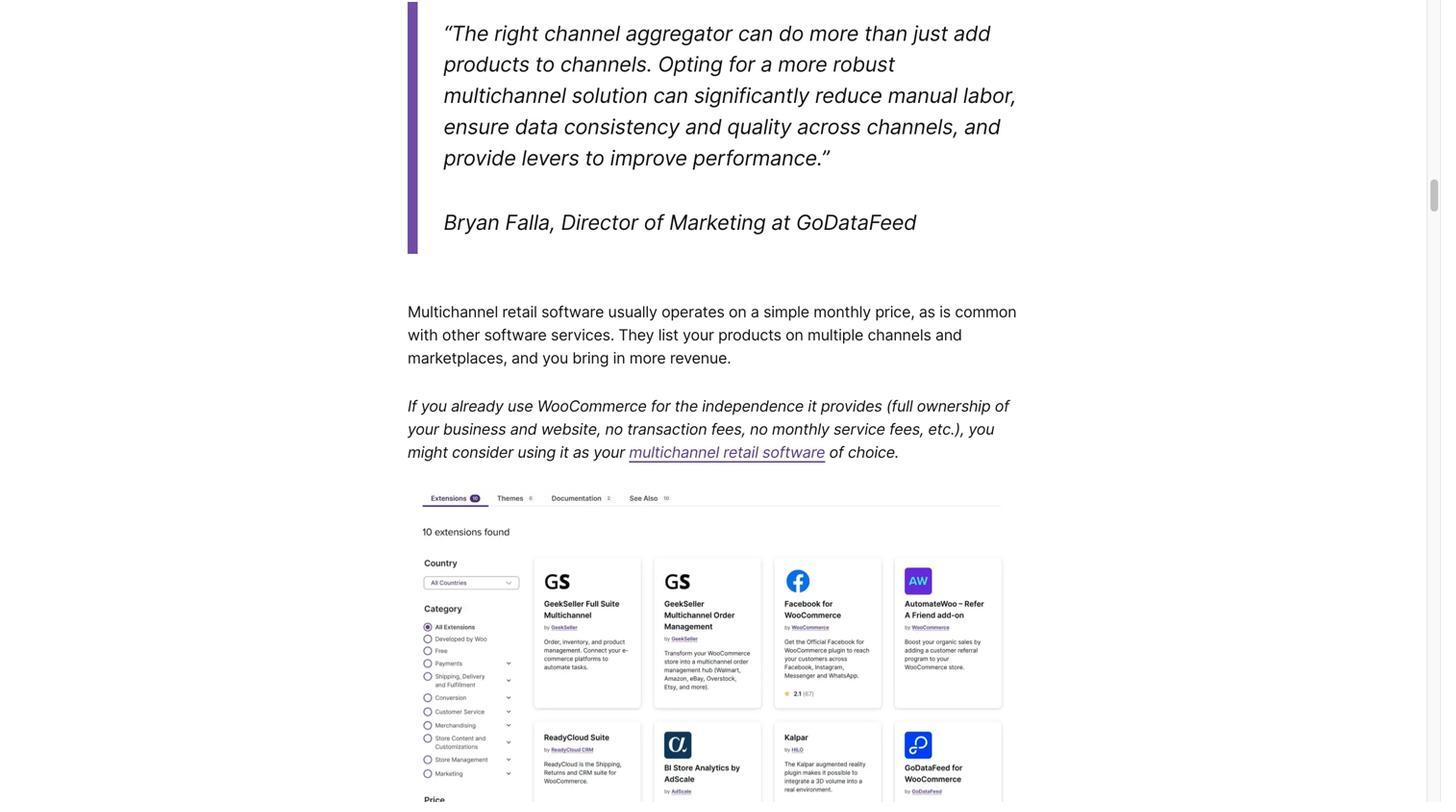 Task type: vqa. For each thing, say whether or not it's contained in the screenshot.
"Here"
no



Task type: describe. For each thing, give the bounding box(es) containing it.
solution
[[572, 83, 648, 108]]

of for choice.
[[830, 443, 844, 461]]

and up the use
[[512, 349, 538, 367]]

as inside if you already use woocommerce for the independence it provides (full ownership of your business and website, no transaction fees, no monthly service fees, etc.), you might consider using it as your
[[573, 443, 590, 461]]

1 no from the left
[[605, 420, 623, 438]]

0 vertical spatial it
[[808, 397, 817, 415]]

than
[[865, 20, 908, 45]]

for inside if you already use woocommerce for the independence it provides (full ownership of your business and website, no transaction fees, no monthly service fees, etc.), you might consider using it as your
[[651, 397, 671, 415]]

multichannel retail software link
[[629, 443, 826, 461]]

marketing
[[670, 210, 766, 235]]

2 no from the left
[[750, 420, 768, 438]]

services.
[[551, 325, 615, 344]]

1 vertical spatial software
[[484, 325, 547, 344]]

in
[[613, 349, 626, 367]]

price,
[[876, 302, 915, 321]]

(full
[[887, 397, 913, 415]]

falla,
[[505, 210, 556, 235]]

0 horizontal spatial to
[[535, 52, 555, 77]]

0 horizontal spatial on
[[729, 302, 747, 321]]

and down "is"
[[936, 325, 963, 344]]

labor,
[[964, 83, 1017, 108]]

provide
[[444, 145, 516, 170]]

bring
[[573, 349, 609, 367]]

channel
[[545, 20, 620, 45]]

marketplaces,
[[408, 349, 508, 367]]

ensure
[[444, 114, 510, 139]]

improve
[[610, 145, 688, 170]]

your inside multichannel retail software usually operates on a simple monthly price, as is common with other software services. they list your products on multiple channels and marketplaces, and you bring in more revenue.
[[683, 325, 714, 344]]

for inside "the right channel aggregator can do more than just add products to channels. opting for a more robust multichannel solution can significantly reduce manual labor, ensure data consistency and quality across channels, and provide levers to improve performance."
[[729, 52, 755, 77]]

multichannel
[[408, 302, 498, 321]]

"the
[[444, 20, 489, 45]]

"the right channel aggregator can do more than just add products to channels. opting for a more robust multichannel solution can significantly reduce manual labor, ensure data consistency and quality across channels, and provide levers to improve performance."
[[444, 20, 1017, 170]]

revenue.
[[670, 349, 731, 367]]

list
[[659, 325, 679, 344]]

a inside "the right channel aggregator can do more than just add products to channels. opting for a more robust multichannel solution can significantly reduce manual labor, ensure data consistency and quality across channels, and provide levers to improve performance."
[[761, 52, 773, 77]]

the
[[675, 397, 698, 415]]

use
[[508, 397, 533, 415]]

quality
[[728, 114, 792, 139]]

website,
[[541, 420, 601, 438]]

1 vertical spatial to
[[585, 145, 605, 170]]

channels.
[[561, 52, 653, 77]]

service
[[834, 420, 886, 438]]

independence
[[702, 397, 804, 415]]

woocommerce
[[538, 397, 647, 415]]

1 vertical spatial can
[[654, 83, 689, 108]]

products inside multichannel retail software usually operates on a simple monthly price, as is common with other software services. they list your products on multiple channels and marketplaces, and you bring in more revenue.
[[719, 325, 782, 344]]

business
[[443, 420, 506, 438]]

you inside multichannel retail software usually operates on a simple monthly price, as is common with other software services. they list your products on multiple channels and marketplaces, and you bring in more revenue.
[[543, 349, 569, 367]]

a inside multichannel retail software usually operates on a simple monthly price, as is common with other software services. they list your products on multiple channels and marketplaces, and you bring in more revenue.
[[751, 302, 760, 321]]

simple
[[764, 302, 810, 321]]

consistency
[[564, 114, 680, 139]]

with
[[408, 325, 438, 344]]

using
[[518, 443, 556, 461]]

grid of extensions in the woocommercee marketplace image
[[408, 489, 1020, 802]]

1 fees, from the left
[[712, 420, 746, 438]]

consider
[[452, 443, 514, 461]]

reduce
[[815, 83, 883, 108]]

of for marketing
[[644, 210, 664, 235]]

operates
[[662, 302, 725, 321]]



Task type: locate. For each thing, give the bounding box(es) containing it.
1 horizontal spatial can
[[739, 20, 774, 45]]

2 fees, from the left
[[890, 420, 925, 438]]

1 horizontal spatial a
[[761, 52, 773, 77]]

multichannel retail software of choice.
[[629, 443, 904, 461]]

a up significantly
[[761, 52, 773, 77]]

on
[[729, 302, 747, 321], [786, 325, 804, 344]]

1 horizontal spatial no
[[750, 420, 768, 438]]

0 vertical spatial can
[[739, 20, 774, 45]]

they
[[619, 325, 654, 344]]

2 horizontal spatial you
[[969, 420, 995, 438]]

software
[[542, 302, 604, 321], [484, 325, 547, 344], [763, 443, 826, 461]]

retail for multichannel
[[724, 443, 759, 461]]

1 vertical spatial monthly
[[772, 420, 830, 438]]

significantly
[[694, 83, 810, 108]]

choice.
[[848, 443, 899, 461]]

2 vertical spatial you
[[969, 420, 995, 438]]

manual
[[888, 83, 958, 108]]

just
[[914, 20, 948, 45]]

of
[[644, 210, 664, 235], [995, 397, 1010, 415], [830, 443, 844, 461]]

products down "the
[[444, 52, 530, 77]]

1 vertical spatial your
[[408, 420, 439, 438]]

and left quality on the right top
[[686, 114, 722, 139]]

0 horizontal spatial retail
[[502, 302, 537, 321]]

to down consistency at the left of page
[[585, 145, 605, 170]]

transaction
[[627, 420, 707, 438]]

0 vertical spatial of
[[644, 210, 664, 235]]

more down do
[[778, 52, 828, 77]]

more down they
[[630, 349, 666, 367]]

1 horizontal spatial it
[[808, 397, 817, 415]]

you
[[543, 349, 569, 367], [421, 397, 447, 415], [969, 420, 995, 438]]

and inside if you already use woocommerce for the independence it provides (full ownership of your business and website, no transaction fees, no monthly service fees, etc.), you might consider using it as your
[[511, 420, 537, 438]]

other
[[442, 325, 480, 344]]

it
[[808, 397, 817, 415], [560, 443, 569, 461]]

products inside "the right channel aggregator can do more than just add products to channels. opting for a more robust multichannel solution can significantly reduce manual labor, ensure data consistency and quality across channels, and provide levers to improve performance."
[[444, 52, 530, 77]]

1 vertical spatial multichannel
[[629, 443, 720, 461]]

1 vertical spatial a
[[751, 302, 760, 321]]

0 horizontal spatial fees,
[[712, 420, 746, 438]]

and down labor,
[[965, 114, 1001, 139]]

products
[[444, 52, 530, 77], [719, 325, 782, 344]]

of right 'ownership'
[[995, 397, 1010, 415]]

as down website, at the bottom of page
[[573, 443, 590, 461]]

across
[[798, 114, 861, 139]]

1 vertical spatial you
[[421, 397, 447, 415]]

software down independence
[[763, 443, 826, 461]]

at
[[772, 210, 791, 235]]

0 vertical spatial software
[[542, 302, 604, 321]]

1 vertical spatial retail
[[724, 443, 759, 461]]

software for multichannel
[[542, 302, 604, 321]]

retail down independence
[[724, 443, 759, 461]]

common
[[955, 302, 1017, 321]]

more right do
[[810, 20, 859, 45]]

might
[[408, 443, 448, 461]]

1 vertical spatial more
[[778, 52, 828, 77]]

0 horizontal spatial a
[[751, 302, 760, 321]]

0 vertical spatial monthly
[[814, 302, 871, 321]]

1 horizontal spatial you
[[543, 349, 569, 367]]

already
[[451, 397, 504, 415]]

more inside multichannel retail software usually operates on a simple monthly price, as is common with other software services. they list your products on multiple channels and marketplaces, and you bring in more revenue.
[[630, 349, 666, 367]]

0 horizontal spatial for
[[651, 397, 671, 415]]

etc.),
[[929, 420, 965, 438]]

a
[[761, 52, 773, 77], [751, 302, 760, 321]]

1 horizontal spatial of
[[830, 443, 844, 461]]

0 horizontal spatial products
[[444, 52, 530, 77]]

to
[[535, 52, 555, 77], [585, 145, 605, 170]]

1 vertical spatial of
[[995, 397, 1010, 415]]

software for multichannel
[[763, 443, 826, 461]]

1 horizontal spatial on
[[786, 325, 804, 344]]

as left "is"
[[919, 302, 936, 321]]

if
[[408, 397, 417, 415]]

0 vertical spatial products
[[444, 52, 530, 77]]

you right etc.),
[[969, 420, 995, 438]]

monthly
[[814, 302, 871, 321], [772, 420, 830, 438]]

for
[[729, 52, 755, 77], [651, 397, 671, 415]]

0 horizontal spatial it
[[560, 443, 569, 461]]

0 vertical spatial more
[[810, 20, 859, 45]]

0 vertical spatial to
[[535, 52, 555, 77]]

0 vertical spatial for
[[729, 52, 755, 77]]

1 horizontal spatial to
[[585, 145, 605, 170]]

add
[[954, 20, 991, 45]]

opting
[[658, 52, 723, 77]]

your down website, at the bottom of page
[[594, 443, 625, 461]]

1 horizontal spatial fees,
[[890, 420, 925, 438]]

is
[[940, 302, 951, 321]]

retail
[[502, 302, 537, 321], [724, 443, 759, 461]]

for up significantly
[[729, 52, 755, 77]]

aggregator
[[626, 20, 733, 45]]

1 horizontal spatial retail
[[724, 443, 759, 461]]

fees, down (full
[[890, 420, 925, 438]]

can
[[739, 20, 774, 45], [654, 83, 689, 108]]

retail inside multichannel retail software usually operates on a simple monthly price, as is common with other software services. they list your products on multiple channels and marketplaces, and you bring in more revenue.
[[502, 302, 537, 321]]

your up revenue.
[[683, 325, 714, 344]]

data
[[515, 114, 559, 139]]

levers
[[522, 145, 580, 170]]

2 horizontal spatial your
[[683, 325, 714, 344]]

usually
[[608, 302, 658, 321]]

bryan falla, director of marketing at godatafeed
[[444, 210, 923, 235]]

multiple
[[808, 325, 864, 344]]

no down independence
[[750, 420, 768, 438]]

multichannel up ensure on the top of page
[[444, 83, 566, 108]]

on right the operates
[[729, 302, 747, 321]]

of right director
[[644, 210, 664, 235]]

channels,
[[867, 114, 959, 139]]

your up might
[[408, 420, 439, 438]]

and down the use
[[511, 420, 537, 438]]

and
[[686, 114, 722, 139], [965, 114, 1001, 139], [936, 325, 963, 344], [512, 349, 538, 367], [511, 420, 537, 438]]

for up transaction on the left of the page
[[651, 397, 671, 415]]

1 vertical spatial as
[[573, 443, 590, 461]]

can down opting on the top
[[654, 83, 689, 108]]

monthly up multiple
[[814, 302, 871, 321]]

1 horizontal spatial multichannel
[[629, 443, 720, 461]]

ownership
[[917, 397, 991, 415]]

2 vertical spatial more
[[630, 349, 666, 367]]

0 horizontal spatial your
[[408, 420, 439, 438]]

monthly inside multichannel retail software usually operates on a simple monthly price, as is common with other software services. they list your products on multiple channels and marketplaces, and you bring in more revenue.
[[814, 302, 871, 321]]

you right if
[[421, 397, 447, 415]]

multichannel down transaction on the left of the page
[[629, 443, 720, 461]]

1 horizontal spatial your
[[594, 443, 625, 461]]

as
[[919, 302, 936, 321], [573, 443, 590, 461]]

godatafeed
[[796, 210, 917, 235]]

no
[[605, 420, 623, 438], [750, 420, 768, 438]]

bryan
[[444, 210, 500, 235]]

multichannel retail software usually operates on a simple monthly price, as is common with other software services. they list your products on multiple channels and marketplaces, and you bring in more revenue.
[[408, 302, 1017, 367]]

2 horizontal spatial of
[[995, 397, 1010, 415]]

on down simple
[[786, 325, 804, 344]]

0 vertical spatial multichannel
[[444, 83, 566, 108]]

retail right multichannel
[[502, 302, 537, 321]]

your
[[683, 325, 714, 344], [408, 420, 439, 438], [594, 443, 625, 461]]

0 vertical spatial as
[[919, 302, 936, 321]]

as inside multichannel retail software usually operates on a simple monthly price, as is common with other software services. they list your products on multiple channels and marketplaces, and you bring in more revenue.
[[919, 302, 936, 321]]

1 horizontal spatial for
[[729, 52, 755, 77]]

of down service
[[830, 443, 844, 461]]

1 vertical spatial products
[[719, 325, 782, 344]]

0 horizontal spatial as
[[573, 443, 590, 461]]

multichannel inside "the right channel aggregator can do more than just add products to channels. opting for a more robust multichannel solution can significantly reduce manual labor, ensure data consistency and quality across channels, and provide levers to improve performance."
[[444, 83, 566, 108]]

software right other
[[484, 325, 547, 344]]

more
[[810, 20, 859, 45], [778, 52, 828, 77], [630, 349, 666, 367]]

0 horizontal spatial of
[[644, 210, 664, 235]]

to down right
[[535, 52, 555, 77]]

2 vertical spatial of
[[830, 443, 844, 461]]

1 vertical spatial on
[[786, 325, 804, 344]]

1 horizontal spatial as
[[919, 302, 936, 321]]

0 vertical spatial a
[[761, 52, 773, 77]]

channels
[[868, 325, 932, 344]]

do
[[779, 20, 804, 45]]

products down simple
[[719, 325, 782, 344]]

monthly inside if you already use woocommerce for the independence it provides (full ownership of your business and website, no transaction fees, no monthly service fees, etc.), you might consider using it as your
[[772, 420, 830, 438]]

0 vertical spatial your
[[683, 325, 714, 344]]

a left simple
[[751, 302, 760, 321]]

it left provides at the right of the page
[[808, 397, 817, 415]]

fees,
[[712, 420, 746, 438], [890, 420, 925, 438]]

0 horizontal spatial no
[[605, 420, 623, 438]]

right
[[495, 20, 539, 45]]

2 vertical spatial your
[[594, 443, 625, 461]]

of inside if you already use woocommerce for the independence it provides (full ownership of your business and website, no transaction fees, no monthly service fees, etc.), you might consider using it as your
[[995, 397, 1010, 415]]

multichannel
[[444, 83, 566, 108], [629, 443, 720, 461]]

provides
[[821, 397, 883, 415]]

can left do
[[739, 20, 774, 45]]

1 vertical spatial for
[[651, 397, 671, 415]]

robust
[[833, 52, 896, 77]]

0 horizontal spatial multichannel
[[444, 83, 566, 108]]

if you already use woocommerce for the independence it provides (full ownership of your business and website, no transaction fees, no monthly service fees, etc.), you might consider using it as your
[[408, 397, 1010, 461]]

1 vertical spatial it
[[560, 443, 569, 461]]

director
[[561, 210, 639, 235]]

software up services.
[[542, 302, 604, 321]]

0 horizontal spatial can
[[654, 83, 689, 108]]

performance."
[[693, 145, 830, 170]]

it down website, at the bottom of page
[[560, 443, 569, 461]]

fees, up multichannel retail software link
[[712, 420, 746, 438]]

0 vertical spatial you
[[543, 349, 569, 367]]

no down 'woocommerce'
[[605, 420, 623, 438]]

monthly up multichannel retail software of choice. on the bottom of the page
[[772, 420, 830, 438]]

0 horizontal spatial you
[[421, 397, 447, 415]]

retail for multichannel
[[502, 302, 537, 321]]

0 vertical spatial retail
[[502, 302, 537, 321]]

you left bring
[[543, 349, 569, 367]]

0 vertical spatial on
[[729, 302, 747, 321]]

2 vertical spatial software
[[763, 443, 826, 461]]

1 horizontal spatial products
[[719, 325, 782, 344]]



